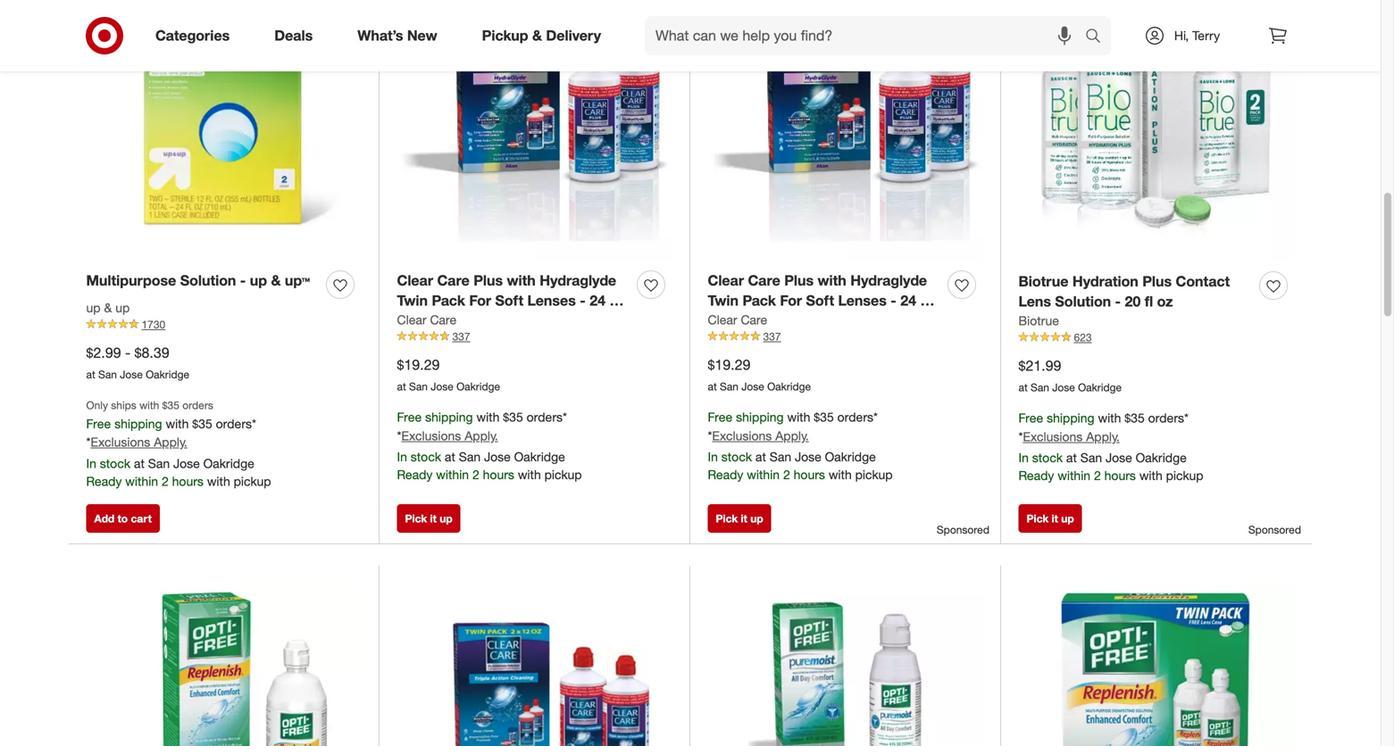 Task type: locate. For each thing, give the bounding box(es) containing it.
1 337 from the left
[[452, 330, 470, 344]]

0 horizontal spatial for
[[469, 292, 491, 310]]

2 clear care plus with hydraglyde twin pack for soft lenses - 24 fl oz from the left
[[708, 272, 929, 330]]

multipurpose solution - up & up™ link
[[86, 271, 310, 291]]

1 337 link from the left
[[397, 329, 672, 345]]

0 horizontal spatial clear care plus with hydraglyde twin pack for soft lenses - 24 fl oz link
[[397, 271, 630, 330]]

1 horizontal spatial clear care link
[[708, 311, 768, 329]]

san
[[98, 368, 117, 381], [409, 380, 428, 394], [720, 380, 739, 394], [1031, 381, 1050, 394], [459, 450, 481, 465], [770, 450, 792, 465], [1081, 450, 1103, 466], [148, 456, 170, 472]]

care for second clear care link from the right's clear care plus with hydraglyde twin pack for soft lenses - 24 fl oz link
[[437, 272, 470, 289]]

plus inside biotrue hydration plus contact lens solution - 20 fl oz
[[1143, 273, 1172, 290]]

exclusions apply. button for biotrue hydration plus contact lens solution - 20 fl oz
[[1023, 428, 1120, 446]]

2 sponsored from the left
[[1249, 524, 1302, 537]]

0 horizontal spatial clear care link
[[397, 311, 457, 329]]

pickup
[[545, 467, 582, 483], [855, 467, 893, 483], [1166, 468, 1204, 484], [234, 474, 271, 490]]

for for first clear care link from right
[[780, 292, 802, 310]]

pick it up button
[[397, 505, 461, 533], [708, 505, 772, 533], [1019, 505, 1082, 533]]

1 biotrue from the top
[[1019, 273, 1069, 290]]

0 horizontal spatial fl
[[610, 292, 618, 310]]

deals link
[[259, 16, 335, 55]]

apply.
[[465, 428, 498, 444], [776, 428, 809, 444], [1087, 429, 1120, 445], [154, 435, 187, 450]]

ready inside only ships with $35 orders free shipping with $35 orders* * exclusions apply. in stock at  san jose oakridge ready within 2 hours with pickup
[[86, 474, 122, 490]]

categories
[[155, 27, 230, 44]]

0 horizontal spatial pick it up button
[[397, 505, 461, 533]]

lenses
[[528, 292, 576, 310], [838, 292, 887, 310]]

at inside only ships with $35 orders free shipping with $35 orders* * exclusions apply. in stock at  san jose oakridge ready within 2 hours with pickup
[[134, 456, 145, 472]]

2 pick from the left
[[716, 512, 738, 526]]

ships
[[111, 399, 136, 412]]

1 for from the left
[[469, 292, 491, 310]]

it
[[430, 512, 437, 526], [741, 512, 748, 526], [1052, 512, 1059, 526]]

clear care triple action cleaning and disinfecting solution - twin pack (24 fl oz) image
[[397, 584, 672, 747], [397, 584, 672, 747]]

at inside "$21.99 at san jose oakridge"
[[1019, 381, 1028, 394]]

2 lenses from the left
[[838, 292, 887, 310]]

0 horizontal spatial 24
[[590, 292, 606, 310]]

clear care plus with hydraglyde twin pack for soft lenses - 24 fl oz link
[[397, 271, 630, 330], [708, 271, 941, 330]]

1 horizontal spatial fl
[[921, 292, 929, 310]]

0 horizontal spatial plus
[[474, 272, 503, 289]]

$19.29 at san jose oakridge for first clear care link from right
[[708, 357, 811, 394]]

1 pick it up from the left
[[405, 512, 453, 526]]

exclusions apply. button for multipurpose solution - up & up™
[[91, 434, 187, 452]]

orders* inside only ships with $35 orders free shipping with $35 orders* * exclusions apply. in stock at  san jose oakridge ready within 2 hours with pickup
[[216, 416, 256, 432]]

soft for first clear care link from right
[[806, 292, 834, 310]]

pickup & delivery
[[482, 27, 601, 44]]

1 pick it up button from the left
[[397, 505, 461, 533]]

& inside 'link'
[[532, 27, 542, 44]]

biotrue down lens
[[1019, 313, 1060, 329]]

hydration
[[1073, 273, 1139, 290]]

1730 link
[[86, 317, 361, 333]]

orders*
[[527, 410, 567, 425], [838, 410, 878, 425], [1149, 410, 1189, 426], [216, 416, 256, 432]]

to
[[118, 512, 128, 526]]

0 horizontal spatial 337 link
[[397, 329, 672, 345]]

$8.39
[[135, 344, 169, 362]]

0 horizontal spatial oz
[[397, 313, 413, 330]]

- inside biotrue hydration plus contact lens solution - 20 fl oz
[[1115, 293, 1121, 311]]

1 horizontal spatial 337
[[763, 330, 781, 344]]

sponsored
[[937, 524, 990, 537], [1249, 524, 1302, 537]]

1 horizontal spatial sponsored
[[1249, 524, 1302, 537]]

clear care plus with hydraglyde twin pack for soft lenses - 24 fl oz
[[397, 272, 618, 330], [708, 272, 929, 330]]

1 horizontal spatial pick
[[716, 512, 738, 526]]

san inside "$21.99 at san jose oakridge"
[[1031, 381, 1050, 394]]

biotrue hydration plus contact lens solution - 20 fl oz image
[[1019, 0, 1295, 261], [1019, 0, 1295, 261]]

exclusions apply. button
[[402, 427, 498, 445], [712, 427, 809, 445], [1023, 428, 1120, 446], [91, 434, 187, 452]]

replenish opti-free multi-purpose disinfecting solution for contact lens image
[[86, 584, 361, 747], [86, 584, 361, 747], [1019, 584, 1295, 747], [1019, 584, 1295, 747]]

337
[[452, 330, 470, 344], [763, 330, 781, 344]]

0 horizontal spatial 337
[[452, 330, 470, 344]]

for
[[469, 292, 491, 310], [780, 292, 802, 310]]

soft for second clear care link from the right
[[495, 292, 524, 310]]

$35
[[162, 399, 179, 412], [503, 410, 523, 425], [814, 410, 834, 425], [1125, 410, 1145, 426], [192, 416, 212, 432]]

pick it up for second clear care link from the right's 337 'link'
[[405, 512, 453, 526]]

at
[[86, 368, 95, 381], [397, 380, 406, 394], [708, 380, 717, 394], [1019, 381, 1028, 394], [445, 450, 455, 465], [756, 450, 766, 465], [1067, 450, 1077, 466], [134, 456, 145, 472]]

& right pickup at the left top
[[532, 27, 542, 44]]

0 horizontal spatial $19.29 at san jose oakridge
[[397, 357, 500, 394]]

2 24 from the left
[[901, 292, 917, 310]]

2 337 from the left
[[763, 330, 781, 344]]

2 horizontal spatial free shipping with $35 orders* * exclusions apply. in stock at  san jose oakridge ready within 2 hours with pickup
[[1019, 410, 1204, 484]]

1 vertical spatial biotrue
[[1019, 313, 1060, 329]]

terry
[[1193, 28, 1220, 43]]

oakridge inside "$21.99 at san jose oakridge"
[[1078, 381, 1122, 394]]

1 $19.29 at san jose oakridge from the left
[[397, 357, 500, 394]]

exclusions
[[402, 428, 461, 444], [712, 428, 772, 444], [1023, 429, 1083, 445], [91, 435, 150, 450]]

1 horizontal spatial 337 link
[[708, 329, 983, 345]]

337 link for first clear care link from right
[[708, 329, 983, 345]]

1 horizontal spatial clear care plus with hydraglyde twin pack for soft lenses - 24 fl oz
[[708, 272, 929, 330]]

1 clear care plus with hydraglyde twin pack for soft lenses - 24 fl oz from the left
[[397, 272, 618, 330]]

categories link
[[140, 16, 252, 55]]

0 horizontal spatial hydraglyde
[[540, 272, 617, 289]]

1 horizontal spatial pick it up button
[[708, 505, 772, 533]]

2 horizontal spatial fl
[[1145, 293, 1153, 311]]

hours
[[483, 467, 515, 483], [794, 467, 825, 483], [1105, 468, 1136, 484], [172, 474, 204, 490]]

free shipping with $35 orders* * exclusions apply. in stock at  san jose oakridge ready within 2 hours with pickup
[[397, 410, 582, 483], [708, 410, 893, 483], [1019, 410, 1204, 484]]

orders
[[182, 399, 213, 412]]

in inside only ships with $35 orders free shipping with $35 orders* * exclusions apply. in stock at  san jose oakridge ready within 2 hours with pickup
[[86, 456, 96, 472]]

apply. inside only ships with $35 orders free shipping with $35 orders* * exclusions apply. in stock at  san jose oakridge ready within 2 hours with pickup
[[154, 435, 187, 450]]

oakridge
[[146, 368, 190, 381], [457, 380, 500, 394], [768, 380, 811, 394], [1078, 381, 1122, 394], [514, 450, 565, 465], [825, 450, 876, 465], [1136, 450, 1187, 466], [203, 456, 254, 472]]

clear care plus with hydraglyde twin pack for soft lenses - 24 fl oz image
[[397, 0, 672, 260], [397, 0, 672, 260], [708, 0, 983, 260], [708, 0, 983, 260]]

clear care link
[[397, 311, 457, 329], [708, 311, 768, 329]]

biotrue link
[[1019, 312, 1060, 330]]

2 pick it up from the left
[[716, 512, 764, 526]]

& for delivery
[[532, 27, 542, 44]]

clear care
[[397, 312, 457, 328], [708, 312, 768, 328]]

3 pick it up button from the left
[[1019, 505, 1082, 533]]

pickup inside only ships with $35 orders free shipping with $35 orders* * exclusions apply. in stock at  san jose oakridge ready within 2 hours with pickup
[[234, 474, 271, 490]]

plus for first clear care link from right
[[785, 272, 814, 289]]

fl for second clear care link from the right's clear care plus with hydraglyde twin pack for soft lenses - 24 fl oz link
[[610, 292, 618, 310]]

biotrue inside biotrue hydration plus contact lens solution - 20 fl oz
[[1019, 273, 1069, 290]]

1 vertical spatial solution
[[1055, 293, 1111, 311]]

2 twin from the left
[[708, 292, 739, 310]]

with
[[507, 272, 536, 289], [818, 272, 847, 289], [139, 399, 159, 412], [477, 410, 500, 425], [787, 410, 811, 425], [1098, 410, 1122, 426], [166, 416, 189, 432], [518, 467, 541, 483], [829, 467, 852, 483], [1140, 468, 1163, 484], [207, 474, 230, 490]]

solution up 1730 link
[[180, 272, 236, 289]]

jose
[[120, 368, 143, 381], [431, 380, 454, 394], [742, 380, 765, 394], [1053, 381, 1075, 394], [484, 450, 511, 465], [795, 450, 822, 465], [1106, 450, 1133, 466], [173, 456, 200, 472]]

0 horizontal spatial twin
[[397, 292, 428, 310]]

up & up link
[[86, 299, 130, 317]]

0 horizontal spatial soft
[[495, 292, 524, 310]]

solution down hydration
[[1055, 293, 1111, 311]]

pick it up
[[405, 512, 453, 526], [716, 512, 764, 526], [1027, 512, 1074, 526]]

twin for second clear care link from the right
[[397, 292, 428, 310]]

lens
[[1019, 293, 1051, 311]]

1 soft from the left
[[495, 292, 524, 310]]

24 for first clear care link from right
[[901, 292, 917, 310]]

1 horizontal spatial it
[[741, 512, 748, 526]]

1 sponsored from the left
[[937, 524, 990, 537]]

contact
[[1176, 273, 1230, 290]]

0 horizontal spatial sponsored
[[937, 524, 990, 537]]

0 horizontal spatial clear care plus with hydraglyde twin pack for soft lenses - 24 fl oz
[[397, 272, 618, 330]]

2 horizontal spatial plus
[[1143, 273, 1172, 290]]

fl inside biotrue hydration plus contact lens solution - 20 fl oz
[[1145, 293, 1153, 311]]

0 horizontal spatial it
[[430, 512, 437, 526]]

1 horizontal spatial pick it up
[[716, 512, 764, 526]]

stock
[[411, 450, 441, 465], [722, 450, 752, 465], [1033, 450, 1063, 466], [100, 456, 130, 472]]

0 vertical spatial biotrue
[[1019, 273, 1069, 290]]

pack
[[432, 292, 465, 310], [743, 292, 776, 310]]

hydraglyde
[[540, 272, 617, 289], [851, 272, 927, 289]]

2
[[473, 467, 480, 483], [783, 467, 790, 483], [1094, 468, 1101, 484], [162, 474, 169, 490]]

fl
[[610, 292, 618, 310], [921, 292, 929, 310], [1145, 293, 1153, 311]]

1 hydraglyde from the left
[[540, 272, 617, 289]]

1 twin from the left
[[397, 292, 428, 310]]

0 horizontal spatial &
[[104, 300, 112, 316]]

1 horizontal spatial solution
[[1055, 293, 1111, 311]]

& down multipurpose at left top
[[104, 300, 112, 316]]

2 pick it up button from the left
[[708, 505, 772, 533]]

2 horizontal spatial &
[[532, 27, 542, 44]]

care
[[437, 272, 470, 289], [748, 272, 781, 289], [430, 312, 457, 328], [741, 312, 768, 328]]

biotrue
[[1019, 273, 1069, 290], [1019, 313, 1060, 329]]

0 horizontal spatial clear care
[[397, 312, 457, 328]]

2 for from the left
[[780, 292, 802, 310]]

ready
[[397, 467, 433, 483], [708, 467, 744, 483], [1019, 468, 1055, 484], [86, 474, 122, 490]]

add
[[94, 512, 115, 526]]

1 lenses from the left
[[528, 292, 576, 310]]

& left the up™
[[271, 272, 281, 289]]

free
[[397, 410, 422, 425], [708, 410, 733, 425], [1019, 410, 1044, 426], [86, 416, 111, 432]]

plus
[[474, 272, 503, 289], [785, 272, 814, 289], [1143, 273, 1172, 290]]

lenses for second clear care link from the right's clear care plus with hydraglyde twin pack for soft lenses - 24 fl oz link
[[528, 292, 576, 310]]

up & up
[[86, 300, 130, 316]]

hydraglyde for second clear care link from the right
[[540, 272, 617, 289]]

what's
[[358, 27, 403, 44]]

*
[[397, 428, 402, 444], [708, 428, 712, 444], [1019, 429, 1023, 445], [86, 435, 91, 450]]

pick it up button for 337 'link' associated with first clear care link from right
[[708, 505, 772, 533]]

337 for first clear care link from right
[[763, 330, 781, 344]]

plus for biotrue link
[[1143, 273, 1172, 290]]

- inside $2.99 - $8.39 at san jose oakridge
[[125, 344, 131, 362]]

oz
[[1157, 293, 1173, 311], [397, 313, 413, 330], [708, 313, 724, 330]]

for for second clear care link from the right
[[469, 292, 491, 310]]

2 horizontal spatial oz
[[1157, 293, 1173, 311]]

&
[[532, 27, 542, 44], [271, 272, 281, 289], [104, 300, 112, 316]]

1 clear care from the left
[[397, 312, 457, 328]]

2 soft from the left
[[806, 292, 834, 310]]

1 vertical spatial &
[[271, 272, 281, 289]]

search button
[[1077, 16, 1120, 59]]

solution
[[180, 272, 236, 289], [1055, 293, 1111, 311]]

in
[[397, 450, 407, 465], [708, 450, 718, 465], [1019, 450, 1029, 466], [86, 456, 96, 472]]

1 horizontal spatial $19.29
[[708, 357, 751, 374]]

1 horizontal spatial twin
[[708, 292, 739, 310]]

2 clear care plus with hydraglyde twin pack for soft lenses - 24 fl oz link from the left
[[708, 271, 941, 330]]

soft
[[495, 292, 524, 310], [806, 292, 834, 310]]

2 horizontal spatial pick it up button
[[1019, 505, 1082, 533]]

3 pick it up from the left
[[1027, 512, 1074, 526]]

0 horizontal spatial pick it up
[[405, 512, 453, 526]]

623 link
[[1019, 330, 1295, 346]]

0 horizontal spatial pick
[[405, 512, 427, 526]]

1 24 from the left
[[590, 292, 606, 310]]

2 horizontal spatial pick it up
[[1027, 512, 1074, 526]]

multipurpose
[[86, 272, 176, 289]]

opti-free puremoist multi-purpose disinfecting contact lens solution image
[[708, 584, 983, 747], [708, 584, 983, 747]]

1 horizontal spatial for
[[780, 292, 802, 310]]

$19.29
[[397, 357, 440, 374], [708, 357, 751, 374]]

1 horizontal spatial free shipping with $35 orders* * exclusions apply. in stock at  san jose oakridge ready within 2 hours with pickup
[[708, 410, 893, 483]]

2 $19.29 from the left
[[708, 357, 751, 374]]

0 horizontal spatial lenses
[[528, 292, 576, 310]]

-
[[240, 272, 246, 289], [580, 292, 586, 310], [891, 292, 897, 310], [1115, 293, 1121, 311], [125, 344, 131, 362]]

$2.99 - $8.39 at san jose oakridge
[[86, 344, 190, 381]]

0 horizontal spatial solution
[[180, 272, 236, 289]]

clear
[[397, 272, 433, 289], [708, 272, 744, 289], [397, 312, 427, 328], [708, 312, 738, 328]]

clear care plus with hydraglyde twin pack for soft lenses - 24 fl oz link for second clear care link from the right
[[397, 271, 630, 330]]

0 horizontal spatial pack
[[432, 292, 465, 310]]

1 horizontal spatial clear care
[[708, 312, 768, 328]]

2 hydraglyde from the left
[[851, 272, 927, 289]]

jose inside only ships with $35 orders free shipping with $35 orders* * exclusions apply. in stock at  san jose oakridge ready within 2 hours with pickup
[[173, 456, 200, 472]]

within
[[436, 467, 469, 483], [747, 467, 780, 483], [1058, 468, 1091, 484], [125, 474, 158, 490]]

& for up
[[104, 300, 112, 316]]

2 horizontal spatial it
[[1052, 512, 1059, 526]]

new
[[407, 27, 437, 44]]

1 horizontal spatial lenses
[[838, 292, 887, 310]]

0 vertical spatial solution
[[180, 272, 236, 289]]

2 biotrue from the top
[[1019, 313, 1060, 329]]

deals
[[274, 27, 313, 44]]

24
[[590, 292, 606, 310], [901, 292, 917, 310]]

1 horizontal spatial $19.29 at san jose oakridge
[[708, 357, 811, 394]]

2 vertical spatial &
[[104, 300, 112, 316]]

twin
[[397, 292, 428, 310], [708, 292, 739, 310]]

multipurpose solution - up & up™ image
[[86, 0, 361, 260], [86, 0, 361, 260]]

2 horizontal spatial pick
[[1027, 512, 1049, 526]]

1 horizontal spatial pack
[[743, 292, 776, 310]]

up
[[250, 272, 267, 289], [86, 300, 101, 316], [115, 300, 130, 316], [440, 512, 453, 526], [751, 512, 764, 526], [1061, 512, 1074, 526]]

1 clear care plus with hydraglyde twin pack for soft lenses - 24 fl oz link from the left
[[397, 271, 630, 330]]

0 vertical spatial &
[[532, 27, 542, 44]]

shipping
[[425, 410, 473, 425], [736, 410, 784, 425], [1047, 410, 1095, 426], [114, 416, 162, 432]]

1 horizontal spatial &
[[271, 272, 281, 289]]

1 horizontal spatial plus
[[785, 272, 814, 289]]

0 horizontal spatial $19.29
[[397, 357, 440, 374]]

$19.29 at san jose oakridge
[[397, 357, 500, 394], [708, 357, 811, 394]]

1 horizontal spatial clear care plus with hydraglyde twin pack for soft lenses - 24 fl oz link
[[708, 271, 941, 330]]

pick
[[405, 512, 427, 526], [716, 512, 738, 526], [1027, 512, 1049, 526]]

lenses for clear care plus with hydraglyde twin pack for soft lenses - 24 fl oz link associated with first clear care link from right
[[838, 292, 887, 310]]

& inside "link"
[[104, 300, 112, 316]]

1 horizontal spatial hydraglyde
[[851, 272, 927, 289]]

biotrue up lens
[[1019, 273, 1069, 290]]

1 $19.29 from the left
[[397, 357, 440, 374]]

337 link
[[397, 329, 672, 345], [708, 329, 983, 345]]

1 pack from the left
[[432, 292, 465, 310]]

solution inside biotrue hydration plus contact lens solution - 20 fl oz
[[1055, 293, 1111, 311]]

1 horizontal spatial 24
[[901, 292, 917, 310]]

2 337 link from the left
[[708, 329, 983, 345]]

2 $19.29 at san jose oakridge from the left
[[708, 357, 811, 394]]

1 horizontal spatial soft
[[806, 292, 834, 310]]

jose inside $2.99 - $8.39 at san jose oakridge
[[120, 368, 143, 381]]

2 inside only ships with $35 orders free shipping with $35 orders* * exclusions apply. in stock at  san jose oakridge ready within 2 hours with pickup
[[162, 474, 169, 490]]



Task type: vqa. For each thing, say whether or not it's contained in the screenshot.


Task type: describe. For each thing, give the bounding box(es) containing it.
care for clear care plus with hydraglyde twin pack for soft lenses - 24 fl oz link associated with first clear care link from right
[[748, 272, 781, 289]]

care for second clear care link from the right
[[430, 312, 457, 328]]

what's new
[[358, 27, 437, 44]]

twin for first clear care link from right
[[708, 292, 739, 310]]

hi,
[[1175, 28, 1189, 43]]

clear care plus with hydraglyde twin pack for soft lenses - 24 fl oz for second clear care link from the right
[[397, 272, 618, 330]]

care for first clear care link from right
[[741, 312, 768, 328]]

shipping inside only ships with $35 orders free shipping with $35 orders* * exclusions apply. in stock at  san jose oakridge ready within 2 hours with pickup
[[114, 416, 162, 432]]

biotrue for biotrue
[[1019, 313, 1060, 329]]

plus for second clear care link from the right
[[474, 272, 503, 289]]

within inside only ships with $35 orders free shipping with $35 orders* * exclusions apply. in stock at  san jose oakridge ready within 2 hours with pickup
[[125, 474, 158, 490]]

biotrue hydration plus contact lens solution - 20 fl oz link
[[1019, 271, 1253, 312]]

pick it up button for second clear care link from the right's 337 'link'
[[397, 505, 461, 533]]

2 clear care from the left
[[708, 312, 768, 328]]

jose inside "$21.99 at san jose oakridge"
[[1053, 381, 1075, 394]]

add to cart button
[[86, 505, 160, 533]]

$21.99 at san jose oakridge
[[1019, 358, 1122, 394]]

2 it from the left
[[741, 512, 748, 526]]

hours inside only ships with $35 orders free shipping with $35 orders* * exclusions apply. in stock at  san jose oakridge ready within 2 hours with pickup
[[172, 474, 204, 490]]

pick it up button for 623 link
[[1019, 505, 1082, 533]]

sponsored for biotrue hydration plus contact lens solution - 20 fl oz
[[1249, 524, 1302, 537]]

1 clear care link from the left
[[397, 311, 457, 329]]

add to cart
[[94, 512, 152, 526]]

free inside only ships with $35 orders free shipping with $35 orders* * exclusions apply. in stock at  san jose oakridge ready within 2 hours with pickup
[[86, 416, 111, 432]]

20
[[1125, 293, 1141, 311]]

hydraglyde for first clear care link from right
[[851, 272, 927, 289]]

clear care plus with hydraglyde twin pack for soft lenses - 24 fl oz for first clear care link from right
[[708, 272, 929, 330]]

oakridge inside $2.99 - $8.39 at san jose oakridge
[[146, 368, 190, 381]]

pickup
[[482, 27, 528, 44]]

san inside $2.99 - $8.39 at san jose oakridge
[[98, 368, 117, 381]]

hi, terry
[[1175, 28, 1220, 43]]

1730
[[142, 318, 165, 331]]

pick it up for 623 link
[[1027, 512, 1074, 526]]

biotrue for biotrue hydration plus contact lens solution - 20 fl oz
[[1019, 273, 1069, 290]]

1 horizontal spatial oz
[[708, 313, 724, 330]]

up™
[[285, 272, 310, 289]]

biotrue hydration plus contact lens solution - 20 fl oz
[[1019, 273, 1230, 311]]

3 it from the left
[[1052, 512, 1059, 526]]

free shipping with $35 orders* * exclusions apply. in stock at  san jose oakridge ready within 2 hours with pickup for $21.99
[[1019, 410, 1204, 484]]

search
[[1077, 29, 1120, 46]]

san inside only ships with $35 orders free shipping with $35 orders* * exclusions apply. in stock at  san jose oakridge ready within 2 hours with pickup
[[148, 456, 170, 472]]

$19.29 at san jose oakridge for second clear care link from the right
[[397, 357, 500, 394]]

1 pick from the left
[[405, 512, 427, 526]]

* inside only ships with $35 orders free shipping with $35 orders* * exclusions apply. in stock at  san jose oakridge ready within 2 hours with pickup
[[86, 435, 91, 450]]

free shipping with $35 orders* * exclusions apply. in stock at  san jose oakridge ready within 2 hours with pickup for $19.29
[[708, 410, 893, 483]]

337 for second clear care link from the right
[[452, 330, 470, 344]]

at inside $2.99 - $8.39 at san jose oakridge
[[86, 368, 95, 381]]

sponsored for clear care plus with hydraglyde twin pack for soft lenses - 24 fl oz
[[937, 524, 990, 537]]

fl for clear care plus with hydraglyde twin pack for soft lenses - 24 fl oz link associated with first clear care link from right
[[921, 292, 929, 310]]

337 link for second clear care link from the right
[[397, 329, 672, 345]]

clear care plus with hydraglyde twin pack for soft lenses - 24 fl oz link for first clear care link from right
[[708, 271, 941, 330]]

exclusions apply. button for clear care plus with hydraglyde twin pack for soft lenses - 24 fl oz
[[712, 427, 809, 445]]

what's new link
[[342, 16, 460, 55]]

2 pack from the left
[[743, 292, 776, 310]]

stock inside only ships with $35 orders free shipping with $35 orders* * exclusions apply. in stock at  san jose oakridge ready within 2 hours with pickup
[[100, 456, 130, 472]]

24 for second clear care link from the right
[[590, 292, 606, 310]]

only
[[86, 399, 108, 412]]

623
[[1074, 331, 1092, 344]]

3 pick from the left
[[1027, 512, 1049, 526]]

multipurpose solution - up & up™
[[86, 272, 310, 289]]

pick it up for 337 'link' associated with first clear care link from right
[[716, 512, 764, 526]]

cart
[[131, 512, 152, 526]]

What can we help you find? suggestions appear below search field
[[645, 16, 1090, 55]]

2 clear care link from the left
[[708, 311, 768, 329]]

exclusions inside only ships with $35 orders free shipping with $35 orders* * exclusions apply. in stock at  san jose oakridge ready within 2 hours with pickup
[[91, 435, 150, 450]]

$21.99
[[1019, 358, 1062, 375]]

$2.99
[[86, 344, 121, 362]]

pickup & delivery link
[[467, 16, 624, 55]]

1 it from the left
[[430, 512, 437, 526]]

0 horizontal spatial free shipping with $35 orders* * exclusions apply. in stock at  san jose oakridge ready within 2 hours with pickup
[[397, 410, 582, 483]]

oakridge inside only ships with $35 orders free shipping with $35 orders* * exclusions apply. in stock at  san jose oakridge ready within 2 hours with pickup
[[203, 456, 254, 472]]

oz inside biotrue hydration plus contact lens solution - 20 fl oz
[[1157, 293, 1173, 311]]

delivery
[[546, 27, 601, 44]]

only ships with $35 orders free shipping with $35 orders* * exclusions apply. in stock at  san jose oakridge ready within 2 hours with pickup
[[86, 399, 271, 490]]



